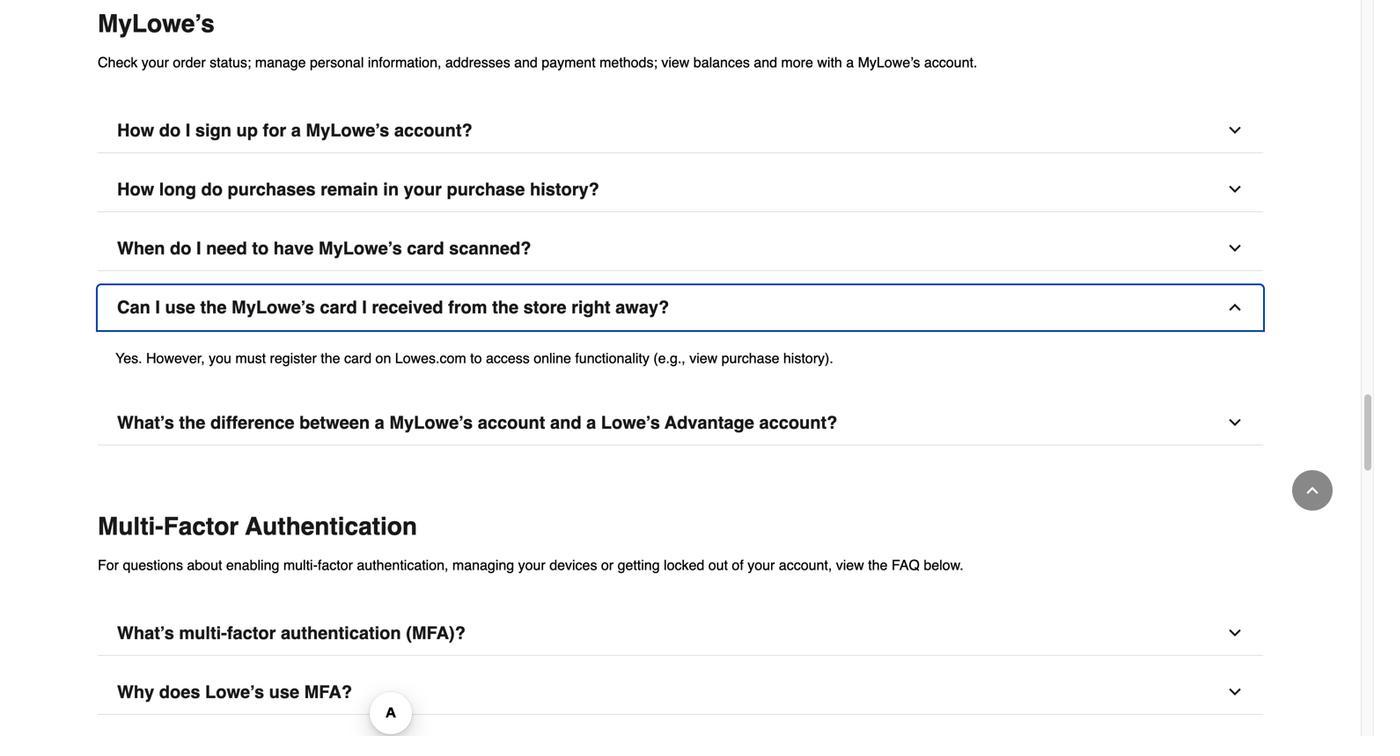 Task type: locate. For each thing, give the bounding box(es) containing it.
manage
[[255, 54, 306, 70]]

enabling
[[226, 557, 279, 573]]

check
[[98, 54, 138, 70]]

2 how from the top
[[117, 179, 154, 199]]

view right account,
[[836, 557, 864, 573]]

how
[[117, 120, 154, 140], [117, 179, 154, 199]]

1 vertical spatial lowe's
[[205, 682, 264, 702]]

what's down yes.
[[117, 413, 174, 433]]

how for how do i sign up for a mylowe's account?
[[117, 120, 154, 140]]

factor down the authentication
[[318, 557, 353, 573]]

1 horizontal spatial chevron up image
[[1304, 482, 1322, 499]]

0 vertical spatial to
[[252, 238, 269, 258]]

order
[[173, 54, 206, 70]]

your left order
[[142, 54, 169, 70]]

when do i need to have mylowe's card scanned? button
[[98, 226, 1264, 271]]

lowe's
[[601, 413, 660, 433], [205, 682, 264, 702]]

1 how from the top
[[117, 120, 154, 140]]

addresses
[[445, 54, 510, 70]]

multi- up does
[[179, 623, 227, 643]]

locked
[[664, 557, 705, 573]]

the left faq
[[868, 557, 888, 573]]

i left need
[[196, 238, 201, 258]]

0 horizontal spatial and
[[514, 54, 538, 70]]

balances
[[694, 54, 750, 70]]

what's for what's multi-factor authentication (mfa)?
[[117, 623, 174, 643]]

1 horizontal spatial account?
[[759, 413, 838, 433]]

a right for
[[291, 120, 301, 140]]

getting
[[618, 557, 660, 573]]

chevron up image
[[1227, 299, 1244, 316], [1304, 482, 1322, 499]]

what's
[[117, 413, 174, 433], [117, 623, 174, 643]]

use left mfa?
[[269, 682, 299, 702]]

account?
[[394, 120, 473, 140], [759, 413, 838, 433]]

below.
[[924, 557, 964, 573]]

account
[[478, 413, 545, 433]]

and right account
[[550, 413, 582, 433]]

2 vertical spatial do
[[170, 238, 191, 258]]

a
[[846, 54, 854, 70], [291, 120, 301, 140], [375, 413, 385, 433], [587, 413, 596, 433]]

your left devices
[[518, 557, 546, 573]]

chevron down image inside what's the difference between a mylowe's account and a lowe's advantage account? button
[[1227, 414, 1244, 431]]

authentication
[[245, 513, 417, 541]]

the
[[200, 297, 227, 317], [492, 297, 519, 317], [321, 350, 340, 366], [179, 413, 206, 433], [868, 557, 888, 573]]

out
[[709, 557, 728, 573]]

what's inside what's the difference between a mylowe's account and a lowe's advantage account? button
[[117, 413, 174, 433]]

use inside can i use the mylowe's card i received from the store right away? button
[[165, 297, 195, 317]]

card
[[407, 238, 444, 258], [320, 297, 357, 317], [344, 350, 372, 366]]

mylowe's up remain
[[306, 120, 389, 140]]

away?
[[616, 297, 669, 317]]

remain
[[321, 179, 378, 199]]

0 vertical spatial factor
[[318, 557, 353, 573]]

chevron down image inside how do i sign up for a mylowe's account? button
[[1227, 122, 1244, 139]]

do right the long
[[201, 179, 223, 199]]

2 vertical spatial card
[[344, 350, 372, 366]]

0 vertical spatial use
[[165, 297, 195, 317]]

use
[[165, 297, 195, 317], [269, 682, 299, 702]]

purchase
[[447, 179, 525, 199], [722, 350, 780, 366]]

chevron down image inside why does lowe's use mfa? button
[[1227, 683, 1244, 701]]

1 horizontal spatial factor
[[318, 557, 353, 573]]

1 chevron down image from the top
[[1227, 624, 1244, 642]]

how inside how do i sign up for a mylowe's account? button
[[117, 120, 154, 140]]

1 vertical spatial what's
[[117, 623, 174, 643]]

of
[[732, 557, 744, 573]]

received
[[372, 297, 443, 317]]

view right (e.g.,
[[690, 350, 718, 366]]

1 horizontal spatial and
[[550, 413, 582, 433]]

1 horizontal spatial use
[[269, 682, 299, 702]]

1 what's from the top
[[117, 413, 174, 433]]

mylowe's
[[98, 10, 215, 38], [858, 54, 921, 70], [306, 120, 389, 140], [319, 238, 402, 258], [232, 297, 315, 317], [390, 413, 473, 433]]

to left access
[[470, 350, 482, 366]]

0 vertical spatial purchase
[[447, 179, 525, 199]]

mylowe's down lowes.com
[[390, 413, 473, 433]]

1 vertical spatial multi-
[[179, 623, 227, 643]]

do right when
[[170, 238, 191, 258]]

1 vertical spatial use
[[269, 682, 299, 702]]

1 vertical spatial card
[[320, 297, 357, 317]]

chevron down image
[[1227, 122, 1244, 139], [1227, 181, 1244, 198], [1227, 240, 1244, 257], [1227, 414, 1244, 431]]

1 vertical spatial purchase
[[722, 350, 780, 366]]

card up received
[[407, 238, 444, 258]]

0 horizontal spatial use
[[165, 297, 195, 317]]

card down when do i need to have mylowe's card scanned?
[[320, 297, 357, 317]]

card left on on the left top
[[344, 350, 372, 366]]

factor up why does lowe's use mfa?
[[227, 623, 276, 643]]

with
[[817, 54, 843, 70]]

however,
[[146, 350, 205, 366]]

does
[[159, 682, 200, 702]]

4 chevron down image from the top
[[1227, 414, 1244, 431]]

i left the sign
[[186, 120, 190, 140]]

0 horizontal spatial account?
[[394, 120, 473, 140]]

chevron down image inside what's multi-factor authentication (mfa)? button
[[1227, 624, 1244, 642]]

account? down history).
[[759, 413, 838, 433]]

0 vertical spatial chevron down image
[[1227, 624, 1244, 642]]

chevron down image for how long do purchases remain in your purchase history?
[[1227, 181, 1244, 198]]

2 chevron down image from the top
[[1227, 181, 1244, 198]]

multi- right 'enabling'
[[283, 557, 318, 573]]

how down check
[[117, 120, 154, 140]]

for
[[263, 120, 286, 140]]

0 horizontal spatial chevron up image
[[1227, 299, 1244, 316]]

what's up why
[[117, 623, 174, 643]]

chevron down image for mfa?
[[1227, 683, 1244, 701]]

authentication
[[281, 623, 401, 643]]

chevron down image for (mfa)?
[[1227, 624, 1244, 642]]

and left payment
[[514, 54, 538, 70]]

to
[[252, 238, 269, 258], [470, 350, 482, 366]]

scroll to top element
[[1293, 470, 1333, 511]]

history).
[[784, 350, 834, 366]]

advantage
[[665, 413, 755, 433]]

multi-
[[283, 557, 318, 573], [179, 623, 227, 643]]

1 horizontal spatial to
[[470, 350, 482, 366]]

to left 'have' on the top of the page
[[252, 238, 269, 258]]

what's multi-factor authentication (mfa)?
[[117, 623, 466, 643]]

how long do purchases remain in your purchase history? button
[[98, 167, 1264, 212]]

the left the difference
[[179, 413, 206, 433]]

0 horizontal spatial multi-
[[179, 623, 227, 643]]

faq
[[892, 557, 920, 573]]

0 vertical spatial lowe's
[[601, 413, 660, 433]]

0 horizontal spatial factor
[[227, 623, 276, 643]]

lowe's right does
[[205, 682, 264, 702]]

1 vertical spatial chevron down image
[[1227, 683, 1244, 701]]

2 chevron down image from the top
[[1227, 683, 1244, 701]]

(e.g.,
[[654, 350, 686, 366]]

multi-
[[98, 513, 163, 541]]

yes.
[[115, 350, 142, 366]]

you
[[209, 350, 232, 366]]

and
[[514, 54, 538, 70], [754, 54, 778, 70], [550, 413, 582, 433]]

when
[[117, 238, 165, 258]]

i
[[186, 120, 190, 140], [196, 238, 201, 258], [155, 297, 160, 317], [362, 297, 367, 317]]

i inside when do i need to have mylowe's card scanned? button
[[196, 238, 201, 258]]

1 vertical spatial factor
[[227, 623, 276, 643]]

chevron down image
[[1227, 624, 1244, 642], [1227, 683, 1244, 701]]

do for need
[[170, 238, 191, 258]]

how inside how long do purchases remain in your purchase history? button
[[117, 179, 154, 199]]

do left the sign
[[159, 120, 181, 140]]

multi- inside button
[[179, 623, 227, 643]]

1 vertical spatial do
[[201, 179, 223, 199]]

2 what's from the top
[[117, 623, 174, 643]]

functionality
[[575, 350, 650, 366]]

0 vertical spatial what's
[[117, 413, 174, 433]]

how left the long
[[117, 179, 154, 199]]

purchase left history).
[[722, 350, 780, 366]]

use right "can"
[[165, 297, 195, 317]]

payment
[[542, 54, 596, 70]]

mylowe's up the register
[[232, 297, 315, 317]]

what's the difference between a mylowe's account and a lowe's advantage account? button
[[98, 401, 1264, 446]]

3 chevron down image from the top
[[1227, 240, 1244, 257]]

account? up in
[[394, 120, 473, 140]]

0 vertical spatial do
[[159, 120, 181, 140]]

mylowe's down the how long do purchases remain in your purchase history?
[[319, 238, 402, 258]]

1 horizontal spatial multi-
[[283, 557, 318, 573]]

0 vertical spatial account?
[[394, 120, 473, 140]]

lowe's down 'functionality'
[[601, 413, 660, 433]]

0 horizontal spatial to
[[252, 238, 269, 258]]

why does lowe's use mfa? button
[[98, 670, 1264, 715]]

purchase up scanned?
[[447, 179, 525, 199]]

2 horizontal spatial and
[[754, 54, 778, 70]]

chevron down image inside how long do purchases remain in your purchase history? button
[[1227, 181, 1244, 198]]

about
[[187, 557, 222, 573]]

a inside how do i sign up for a mylowe's account? button
[[291, 120, 301, 140]]

factor inside button
[[227, 623, 276, 643]]

what's inside what's multi-factor authentication (mfa)? button
[[117, 623, 174, 643]]

factor
[[318, 557, 353, 573], [227, 623, 276, 643]]

1 chevron down image from the top
[[1227, 122, 1244, 139]]

what's for what's the difference between a mylowe's account and a lowe's advantage account?
[[117, 413, 174, 433]]

1 vertical spatial to
[[470, 350, 482, 366]]

and inside button
[[550, 413, 582, 433]]

sign
[[195, 120, 232, 140]]

0 horizontal spatial purchase
[[447, 179, 525, 199]]

0 vertical spatial chevron up image
[[1227, 299, 1244, 316]]

a down 'functionality'
[[587, 413, 596, 433]]

i left received
[[362, 297, 367, 317]]

your right in
[[404, 179, 442, 199]]

2 vertical spatial view
[[836, 557, 864, 573]]

in
[[383, 179, 399, 199]]

view left balances on the top of the page
[[662, 54, 690, 70]]

your
[[142, 54, 169, 70], [404, 179, 442, 199], [518, 557, 546, 573], [748, 557, 775, 573]]

the right from
[[492, 297, 519, 317]]

factor
[[163, 513, 239, 541]]

1 vertical spatial chevron up image
[[1304, 482, 1322, 499]]

0 vertical spatial how
[[117, 120, 154, 140]]

chevron down image inside when do i need to have mylowe's card scanned? button
[[1227, 240, 1244, 257]]

right
[[572, 297, 611, 317]]

yes. however, you must register the card on lowes.com to access online functionality (e.g., view purchase history).
[[115, 350, 834, 366]]

do
[[159, 120, 181, 140], [201, 179, 223, 199], [170, 238, 191, 258]]

and left more
[[754, 54, 778, 70]]

store
[[524, 297, 567, 317]]

view
[[662, 54, 690, 70], [690, 350, 718, 366], [836, 557, 864, 573]]

what's the difference between a mylowe's account and a lowe's advantage account?
[[117, 413, 838, 433]]

1 vertical spatial how
[[117, 179, 154, 199]]



Task type: describe. For each thing, give the bounding box(es) containing it.
account,
[[779, 557, 832, 573]]

devices
[[550, 557, 597, 573]]

a right between
[[375, 413, 385, 433]]

status;
[[210, 54, 251, 70]]

your right of
[[748, 557, 775, 573]]

or
[[601, 557, 614, 573]]

account.
[[924, 54, 978, 70]]

online
[[534, 350, 571, 366]]

mfa?
[[304, 682, 352, 702]]

chevron down image for what's the difference between a mylowe's account and a lowe's advantage account?
[[1227, 414, 1244, 431]]

can i use the mylowe's card i received from the store right away? button
[[98, 285, 1264, 330]]

why
[[117, 682, 154, 702]]

1 horizontal spatial lowe's
[[601, 413, 660, 433]]

lowes.com
[[395, 350, 466, 366]]

on
[[376, 350, 391, 366]]

what's multi-factor authentication (mfa)? button
[[98, 611, 1264, 656]]

when do i need to have mylowe's card scanned?
[[117, 238, 531, 258]]

how do i sign up for a mylowe's account?
[[117, 120, 473, 140]]

how do i sign up for a mylowe's account? button
[[98, 108, 1264, 153]]

1 vertical spatial view
[[690, 350, 718, 366]]

a right with
[[846, 54, 854, 70]]

the right the register
[[321, 350, 340, 366]]

your inside button
[[404, 179, 442, 199]]

mylowe's up order
[[98, 10, 215, 38]]

managing
[[453, 557, 514, 573]]

need
[[206, 238, 247, 258]]

for questions about enabling multi-factor authentication, managing your devices or getting locked out of your account, view the faq below.
[[98, 557, 964, 573]]

purchases
[[228, 179, 316, 199]]

authentication,
[[357, 557, 449, 573]]

the up "you"
[[200, 297, 227, 317]]

1 horizontal spatial purchase
[[722, 350, 780, 366]]

difference
[[210, 413, 295, 433]]

check your order status; manage personal information, addresses and payment methods; view balances and more with a mylowe's account.
[[98, 54, 978, 70]]

from
[[448, 297, 487, 317]]

how long do purchases remain in your purchase history?
[[117, 179, 600, 199]]

between
[[299, 413, 370, 433]]

how for how long do purchases remain in your purchase history?
[[117, 179, 154, 199]]

register
[[270, 350, 317, 366]]

0 vertical spatial multi-
[[283, 557, 318, 573]]

must
[[235, 350, 266, 366]]

do for sign
[[159, 120, 181, 140]]

for
[[98, 557, 119, 573]]

0 horizontal spatial lowe's
[[205, 682, 264, 702]]

history?
[[530, 179, 600, 199]]

long
[[159, 179, 196, 199]]

access
[[486, 350, 530, 366]]

up
[[236, 120, 258, 140]]

i inside how do i sign up for a mylowe's account? button
[[186, 120, 190, 140]]

i right "can"
[[155, 297, 160, 317]]

purchase inside button
[[447, 179, 525, 199]]

questions
[[123, 557, 183, 573]]

chevron up image inside can i use the mylowe's card i received from the store right away? button
[[1227, 299, 1244, 316]]

multi-factor authentication
[[98, 513, 417, 541]]

(mfa)?
[[406, 623, 466, 643]]

can
[[117, 297, 150, 317]]

scanned?
[[449, 238, 531, 258]]

0 vertical spatial view
[[662, 54, 690, 70]]

personal
[[310, 54, 364, 70]]

more
[[781, 54, 814, 70]]

use inside why does lowe's use mfa? button
[[269, 682, 299, 702]]

chevron down image for when do i need to have mylowe's card scanned?
[[1227, 240, 1244, 257]]

have
[[274, 238, 314, 258]]

the inside what's the difference between a mylowe's account and a lowe's advantage account? button
[[179, 413, 206, 433]]

to inside button
[[252, 238, 269, 258]]

mylowe's right with
[[858, 54, 921, 70]]

why does lowe's use mfa?
[[117, 682, 352, 702]]

0 vertical spatial card
[[407, 238, 444, 258]]

information,
[[368, 54, 442, 70]]

can i use the mylowe's card i received from the store right away?
[[117, 297, 669, 317]]

chevron down image for how do i sign up for a mylowe's account?
[[1227, 122, 1244, 139]]

methods;
[[600, 54, 658, 70]]

1 vertical spatial account?
[[759, 413, 838, 433]]

chevron up image inside scroll to top element
[[1304, 482, 1322, 499]]



Task type: vqa. For each thing, say whether or not it's contained in the screenshot.
How corresponding to How do I sign up for a MyLowe's account?
yes



